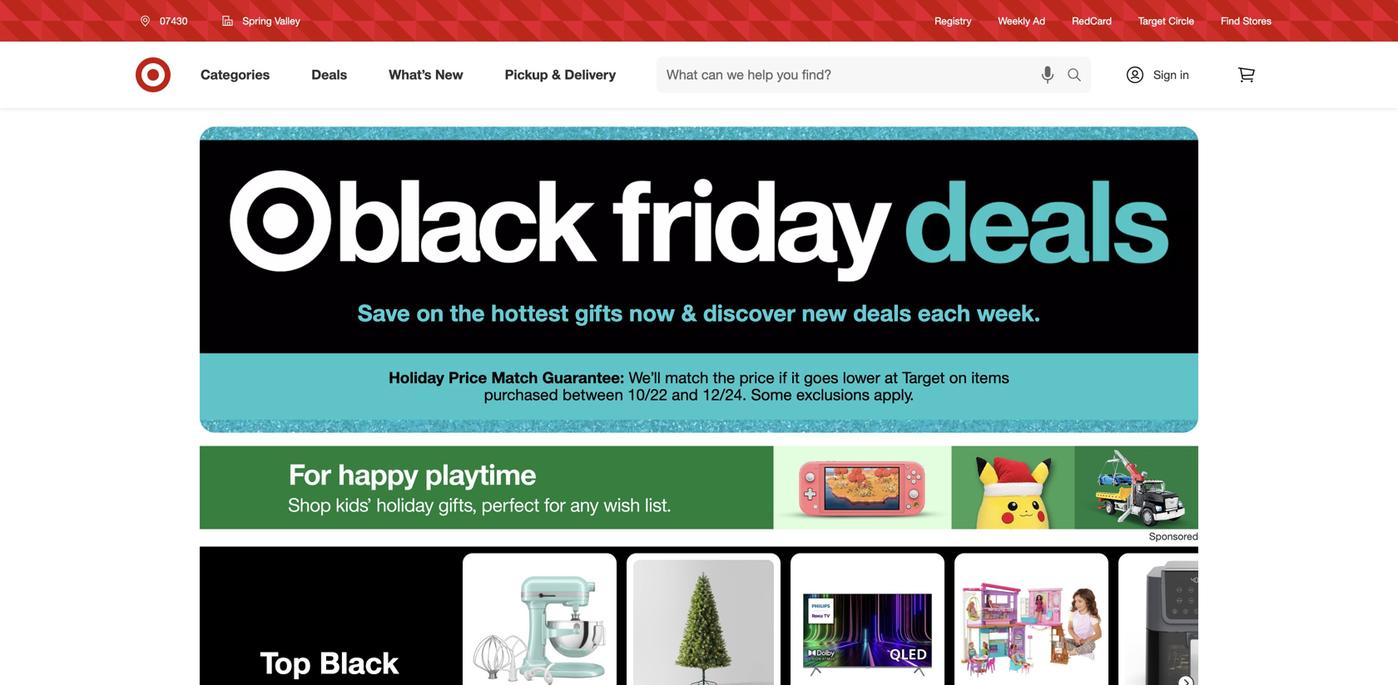 Task type: locate. For each thing, give the bounding box(es) containing it.
0 vertical spatial the
[[450, 299, 485, 327]]

0 horizontal spatial target
[[902, 368, 945, 387]]

goes
[[804, 368, 838, 387]]

& right now
[[681, 299, 697, 327]]

target
[[1139, 15, 1166, 27], [902, 368, 945, 387]]

the inside we'll match the price if it goes lower at target on items purchased between 10/22 and 12/24. some exclusions apply.
[[713, 368, 735, 387]]

top black friday picks
[[244, 645, 415, 686]]

registry link
[[935, 14, 972, 28]]

the left price
[[713, 368, 735, 387]]

07430 button
[[130, 6, 205, 36]]

1 vertical spatial on
[[949, 368, 967, 387]]

carousel region
[[200, 547, 1272, 686]]

we'll match the price if it goes lower at target on items purchased between 10/22 and 12/24. some exclusions apply.
[[484, 368, 1009, 405]]

it
[[791, 368, 800, 387]]

top
[[260, 645, 311, 682]]

what's new link
[[375, 57, 484, 93]]

deals link
[[297, 57, 368, 93]]

sponsored
[[1149, 531, 1198, 543]]

search button
[[1059, 57, 1099, 97]]

the left hottest
[[450, 299, 485, 327]]

what's new
[[389, 67, 463, 83]]

on
[[416, 299, 444, 327], [949, 368, 967, 387]]

12/24.
[[702, 385, 747, 405]]

categories link
[[186, 57, 291, 93]]

1 vertical spatial &
[[681, 299, 697, 327]]

now
[[629, 299, 675, 327]]

1 horizontal spatial target
[[1139, 15, 1166, 27]]

registry
[[935, 15, 972, 27]]

weekly ad link
[[998, 14, 1045, 28]]

deals
[[311, 67, 347, 83]]

weekly ad
[[998, 15, 1045, 27]]

& right pickup
[[552, 67, 561, 83]]

0 vertical spatial &
[[552, 67, 561, 83]]

week.
[[977, 299, 1040, 327]]

hottest
[[491, 299, 568, 327]]

if
[[779, 368, 787, 387]]

each
[[918, 299, 971, 327]]

1 vertical spatial the
[[713, 368, 735, 387]]

pickup & delivery link
[[491, 57, 637, 93]]

lower
[[843, 368, 880, 387]]

on left items
[[949, 368, 967, 387]]

save on the hottest gifts now & discover new deals each week.
[[358, 299, 1040, 327]]

sign
[[1154, 67, 1177, 82]]

what's
[[389, 67, 431, 83]]

categories
[[201, 67, 270, 83]]

the for on
[[450, 299, 485, 327]]

1 horizontal spatial the
[[713, 368, 735, 387]]

at
[[885, 368, 898, 387]]

07430
[[160, 15, 188, 27]]

exclusions
[[796, 385, 870, 405]]

target black friday deals image
[[200, 108, 1198, 354]]

price
[[739, 368, 775, 387]]

target right at
[[902, 368, 945, 387]]

match
[[665, 368, 709, 387]]

gifts
[[575, 299, 623, 327]]

on right save
[[416, 299, 444, 327]]

What can we help you find? suggestions appear below search field
[[657, 57, 1071, 93]]

10/22
[[628, 385, 667, 405]]

0 horizontal spatial the
[[450, 299, 485, 327]]

purchased
[[484, 385, 558, 405]]

sign in link
[[1111, 57, 1215, 93]]

guarantee:
[[542, 368, 624, 387]]

apply.
[[874, 385, 914, 405]]

new
[[435, 67, 463, 83]]

target circle link
[[1139, 14, 1194, 28]]

the
[[450, 299, 485, 327], [713, 368, 735, 387]]

target left circle
[[1139, 15, 1166, 27]]

valley
[[275, 15, 300, 27]]

friday
[[244, 679, 331, 686]]

redcard link
[[1072, 14, 1112, 28]]

weekly
[[998, 15, 1030, 27]]

&
[[552, 67, 561, 83], [681, 299, 697, 327]]

philips 50" 4k qled roku smart tv - 50pul7973/f7 - special purchase image
[[797, 561, 938, 686]]

spring valley
[[242, 15, 300, 27]]

0 horizontal spatial on
[[416, 299, 444, 327]]

pickup
[[505, 67, 548, 83]]

0 vertical spatial on
[[416, 299, 444, 327]]

find
[[1221, 15, 1240, 27]]

save on the hottest gifts now & discover new deals each week. link
[[200, 108, 1198, 354]]

we'll
[[629, 368, 661, 387]]

holiday price match guarantee:
[[389, 368, 624, 387]]

0 vertical spatial target
[[1139, 15, 1166, 27]]

1 vertical spatial target
[[902, 368, 945, 387]]

1 horizontal spatial on
[[949, 368, 967, 387]]



Task type: describe. For each thing, give the bounding box(es) containing it.
0 horizontal spatial &
[[552, 67, 561, 83]]

holiday
[[389, 368, 444, 387]]

black
[[319, 645, 399, 682]]

items
[[971, 368, 1009, 387]]

advertisement region
[[200, 446, 1198, 530]]

circle
[[1169, 15, 1194, 27]]

some
[[751, 385, 792, 405]]

ad
[[1033, 15, 1045, 27]]

target inside we'll match the price if it goes lower at target on items purchased between 10/22 and 12/24. some exclusions apply.
[[902, 368, 945, 387]]

find stores
[[1221, 15, 1272, 27]]

match
[[491, 368, 538, 387]]

search
[[1059, 68, 1099, 85]]

in
[[1180, 67, 1189, 82]]

new
[[802, 299, 847, 327]]

deals
[[853, 299, 912, 327]]

and
[[672, 385, 698, 405]]

pickup & delivery
[[505, 67, 616, 83]]

find stores link
[[1221, 14, 1272, 28]]

7.5' pre-lit led alberta spruce artificial christmas tree warm white lights - wondershop™ image
[[633, 561, 774, 686]]

redcard
[[1072, 15, 1112, 27]]

on inside we'll match the price if it goes lower at target on items purchased between 10/22 and 12/24. some exclusions apply.
[[949, 368, 967, 387]]

1 horizontal spatial &
[[681, 299, 697, 327]]

delivery
[[565, 67, 616, 83]]

sur la table kitchen essentials 5qt air fryer image
[[1125, 561, 1266, 686]]

spring valley button
[[212, 6, 311, 36]]

the for match
[[713, 368, 735, 387]]

spring
[[242, 15, 272, 27]]

discover
[[703, 299, 795, 327]]

stores
[[1243, 15, 1272, 27]]

picks
[[340, 679, 415, 686]]

barbie vacation house playset image
[[961, 561, 1102, 686]]

target inside target circle link
[[1139, 15, 1166, 27]]

save
[[358, 299, 410, 327]]

sign in
[[1154, 67, 1189, 82]]

target circle
[[1139, 15, 1194, 27]]

kitchenaid 5.5 quart bowl-lift stand mixer - ksm55 - ice image
[[469, 561, 610, 686]]

price
[[449, 368, 487, 387]]

between
[[563, 385, 623, 405]]



Task type: vqa. For each thing, say whether or not it's contained in the screenshot.
Tree
no



